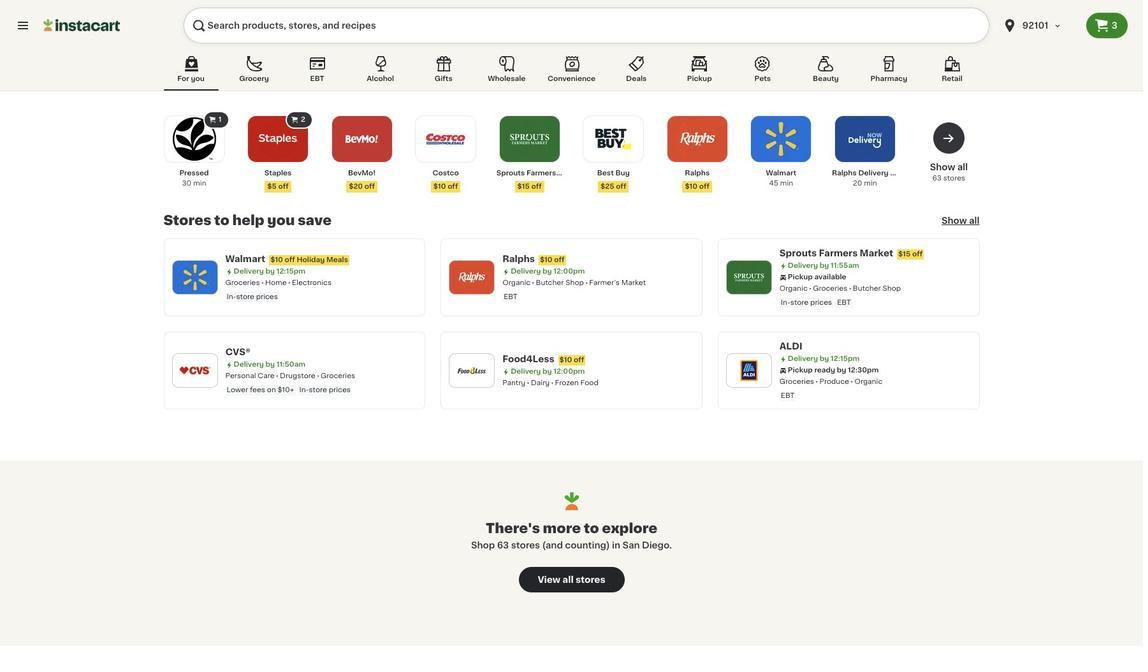 Task type: describe. For each thing, give the bounding box(es) containing it.
food4less logo image
[[456, 354, 489, 387]]

92101 button
[[1003, 8, 1079, 43]]

$10 for food4less
[[560, 357, 572, 364]]

san
[[623, 541, 640, 550]]

groceries home electronics
[[226, 279, 332, 286]]

lower fees on $10+ in-store prices
[[227, 387, 351, 394]]

pickup ready by 12:30pm
[[788, 367, 879, 374]]

home
[[265, 279, 287, 286]]

for you button
[[164, 54, 219, 91]]

off inside costco $10 off
[[448, 183, 458, 190]]

2 horizontal spatial shop
[[883, 285, 902, 292]]

store for in-store prices
[[236, 293, 255, 301]]

$10 down ralphs "image"
[[686, 183, 698, 190]]

view all stores link
[[519, 567, 625, 593]]

92101 button
[[995, 8, 1087, 43]]

for you
[[177, 75, 205, 82]]

in-store prices ebt
[[781, 299, 852, 306]]

show for show all 63 stores
[[931, 163, 956, 172]]

bevmo!
[[348, 170, 376, 177]]

deals button
[[609, 54, 664, 91]]

$20
[[349, 183, 363, 190]]

by for drugstore
[[266, 361, 275, 368]]

best buy $25 off
[[598, 170, 630, 190]]

aldi
[[780, 342, 803, 351]]

3 button
[[1087, 13, 1129, 38]]

in- for in-store prices
[[227, 293, 236, 301]]

stores
[[164, 214, 211, 227]]

off inside staples $5 off
[[278, 183, 289, 190]]

alcohol
[[367, 75, 394, 82]]

personal
[[226, 373, 256, 380]]

walmart 45 min
[[767, 170, 797, 187]]

pharmacy button
[[862, 54, 917, 91]]

organic groceries butcher shop
[[780, 285, 902, 292]]

1 vertical spatial sprouts
[[780, 249, 817, 258]]

there's
[[486, 522, 540, 535]]

shop categories tab list
[[164, 54, 980, 91]]

view all stores button
[[519, 567, 625, 593]]

grocery
[[239, 75, 269, 82]]

11:55am
[[831, 262, 860, 269]]

gifts button
[[416, 54, 471, 91]]

ralphs for ralphs delivery now
[[833, 170, 857, 177]]

save
[[298, 214, 332, 227]]

$5
[[268, 183, 277, 190]]

view all stores
[[538, 575, 606, 584]]

you inside tab panel
[[268, 214, 295, 227]]

12:15pm for pickup ready by 12:30pm
[[831, 355, 860, 362]]

11:50am
[[277, 361, 306, 368]]

now
[[891, 170, 907, 177]]

delivery by 12:00pm for food4less
[[511, 368, 585, 375]]

cvs® logo image
[[178, 354, 212, 387]]

food4less
[[503, 355, 555, 364]]

off inside food4less $10 off
[[574, 357, 585, 364]]

delivery for drugstore
[[234, 361, 264, 368]]

food4less $10 off
[[503, 355, 585, 364]]

gifts
[[435, 75, 453, 82]]

2
[[301, 116, 306, 123]]

0 horizontal spatial ralphs $10 off
[[503, 255, 565, 263]]

1 horizontal spatial butcher
[[854, 285, 882, 292]]

delivery by 11:55am
[[788, 262, 860, 269]]

more
[[543, 522, 581, 535]]

beauty
[[813, 75, 839, 82]]

$10 for ralphs
[[540, 256, 553, 263]]

delivery by 12:15pm for groceries
[[788, 355, 860, 362]]

12:00pm for food4less
[[554, 368, 585, 375]]

delivery by 11:50am
[[234, 361, 306, 368]]

costco image
[[424, 117, 468, 161]]

organic for organic groceries butcher shop
[[780, 285, 808, 292]]

for
[[177, 75, 189, 82]]

1 horizontal spatial market
[[622, 279, 646, 286]]

farmers inside sprouts farmers market $15 off
[[527, 170, 557, 177]]

staples image
[[257, 117, 300, 161]]

pickup for pickup available
[[788, 274, 813, 281]]

0 horizontal spatial ralphs
[[503, 255, 535, 263]]

groceries produce organic
[[780, 378, 883, 385]]

stores inside the there's more to explore shop 63 stores (and counting) in san diego.
[[511, 541, 540, 550]]

bevmo! image
[[340, 117, 384, 161]]

groceries down available
[[814, 285, 848, 292]]

instacart image
[[43, 18, 120, 33]]

1
[[219, 116, 222, 123]]

pressed 30 min
[[180, 170, 209, 187]]

walmart for walmart 45 min
[[767, 170, 797, 177]]

explore
[[602, 522, 658, 535]]

to inside the there's more to explore shop 63 stores (and counting) in san diego.
[[584, 522, 600, 535]]

0 horizontal spatial sprouts farmers market $15 off
[[497, 170, 584, 190]]

fees
[[250, 387, 265, 394]]

retail button
[[925, 54, 980, 91]]

help
[[233, 214, 265, 227]]

off inside "walmart $10 off holiday meals"
[[285, 256, 295, 263]]

1 horizontal spatial store
[[309, 387, 327, 394]]

show all button
[[942, 214, 980, 227]]

care
[[258, 373, 275, 380]]

pickup button
[[673, 54, 727, 91]]

costco $10 off
[[433, 170, 459, 190]]

pickup available
[[788, 274, 847, 281]]

63 inside the show all 63 stores
[[933, 175, 942, 182]]

45
[[770, 180, 779, 187]]

lower
[[227, 387, 248, 394]]

available
[[815, 274, 847, 281]]

by for butcher shop
[[543, 268, 552, 275]]

beauty button
[[799, 54, 854, 91]]

ralphs image
[[676, 117, 720, 161]]

$10 for walmart
[[271, 256, 283, 263]]

all for view all stores
[[563, 575, 574, 584]]

ralphs logo image
[[456, 261, 489, 294]]

groceries right drugstore
[[321, 373, 356, 380]]

show all 63 stores
[[931, 163, 969, 182]]

all for show all 63 stores
[[958, 163, 969, 172]]

pharmacy
[[871, 75, 908, 82]]

show all
[[942, 216, 980, 225]]

buy
[[616, 170, 630, 177]]

ebt down "organic groceries butcher shop" in the top of the page
[[838, 299, 852, 306]]

staples
[[265, 170, 292, 177]]

all for show all
[[970, 216, 980, 225]]

12:30pm
[[849, 367, 879, 374]]

view
[[538, 575, 561, 584]]

in
[[613, 541, 621, 550]]

holiday
[[297, 256, 325, 263]]

frozen
[[555, 380, 579, 387]]

ralphs for ralphs
[[685, 170, 710, 177]]

walmart logo image
[[178, 261, 212, 294]]

ebt inside button
[[310, 75, 325, 82]]

ebt button
[[290, 54, 345, 91]]

food
[[581, 380, 599, 387]]



Task type: locate. For each thing, give the bounding box(es) containing it.
63
[[933, 175, 942, 182], [497, 541, 509, 550]]

butcher down 11:55am at the top right of the page
[[854, 285, 882, 292]]

prices for in-store prices ebt
[[811, 299, 833, 306]]

stores to help you save tab panel
[[157, 111, 987, 410]]

ralphs down ralphs "image"
[[685, 170, 710, 177]]

alcohol button
[[353, 54, 408, 91]]

1 min from the left
[[193, 180, 206, 187]]

drugstore
[[280, 373, 316, 380]]

1 vertical spatial sprouts farmers market $15 off
[[780, 249, 923, 258]]

0 vertical spatial 12:00pm
[[554, 268, 585, 275]]

sprouts
[[497, 170, 525, 177], [780, 249, 817, 258]]

counting)
[[566, 541, 610, 550]]

all inside button
[[563, 575, 574, 584]]

pickup left ready
[[788, 367, 813, 374]]

1 12:00pm from the top
[[554, 268, 585, 275]]

sprouts farmers market image
[[508, 117, 552, 161]]

min right 45
[[781, 180, 794, 187]]

0 horizontal spatial market
[[558, 170, 584, 177]]

prices
[[256, 293, 278, 301], [811, 299, 833, 306], [329, 387, 351, 394]]

walmart for walmart $10 off holiday meals
[[226, 255, 266, 263]]

pets
[[755, 75, 771, 82]]

2 vertical spatial pickup
[[788, 367, 813, 374]]

2 horizontal spatial market
[[860, 249, 894, 258]]

by up organic butcher shop farmer's market
[[543, 268, 552, 275]]

$10 inside "walmart $10 off holiday meals"
[[271, 256, 283, 263]]

2 vertical spatial all
[[563, 575, 574, 584]]

0 vertical spatial ralphs $10 off
[[685, 170, 710, 190]]

to left help
[[214, 214, 230, 227]]

$10 up organic butcher shop farmer's market
[[540, 256, 553, 263]]

ralphs inside ralphs delivery now 20 min
[[833, 170, 857, 177]]

on
[[267, 387, 276, 394]]

electronics
[[292, 279, 332, 286]]

2 delivery by 12:00pm from the top
[[511, 368, 585, 375]]

walmart up in-store prices at left
[[226, 255, 266, 263]]

delivery up the pickup available
[[788, 262, 819, 269]]

by up 'home'
[[266, 268, 275, 275]]

farmers up 11:55am at the top right of the page
[[819, 249, 858, 258]]

0 horizontal spatial prices
[[256, 293, 278, 301]]

store
[[236, 293, 255, 301], [791, 299, 809, 306], [309, 387, 327, 394]]

in-
[[227, 293, 236, 301], [781, 299, 791, 306], [300, 387, 309, 394]]

delivery for pickup ready by 12:30pm
[[788, 355, 819, 362]]

costco
[[433, 170, 459, 177]]

ready
[[815, 367, 836, 374]]

1 vertical spatial you
[[268, 214, 295, 227]]

12:15pm
[[277, 268, 306, 275], [831, 355, 860, 362]]

delivery up in-store prices at left
[[234, 268, 264, 275]]

delivery by 12:15pm up 'home'
[[234, 268, 306, 275]]

delivery up personal at the bottom of the page
[[234, 361, 264, 368]]

1 horizontal spatial min
[[781, 180, 794, 187]]

1 horizontal spatial sprouts farmers market $15 off
[[780, 249, 923, 258]]

grocery button
[[227, 54, 282, 91]]

dairy
[[531, 380, 550, 387]]

stores up show all
[[944, 175, 966, 182]]

1 horizontal spatial organic
[[780, 285, 808, 292]]

delivery by 12:00pm up pantry dairy frozen food
[[511, 368, 585, 375]]

organic down 12:30pm
[[855, 378, 883, 385]]

1 horizontal spatial 63
[[933, 175, 942, 182]]

show inside popup button
[[942, 216, 968, 225]]

min inside the pressed 30 min
[[193, 180, 206, 187]]

sprouts up delivery by 11:55am
[[780, 249, 817, 258]]

12:15pm for home
[[277, 268, 306, 275]]

pickup up ralphs "image"
[[688, 75, 712, 82]]

delivery for butcher shop
[[511, 268, 541, 275]]

sprouts farmers market logo image
[[733, 261, 766, 294]]

2 vertical spatial market
[[622, 279, 646, 286]]

wholesale
[[488, 75, 526, 82]]

delivery for home
[[234, 268, 264, 275]]

0 vertical spatial delivery by 12:15pm
[[234, 268, 306, 275]]

show down the show all 63 stores
[[942, 216, 968, 225]]

pickup
[[688, 75, 712, 82], [788, 274, 813, 281], [788, 367, 813, 374]]

Search field
[[184, 8, 990, 43]]

pantry dairy frozen food
[[503, 380, 599, 387]]

in- down the pickup available
[[781, 299, 791, 306]]

you inside button
[[191, 75, 205, 82]]

0 vertical spatial farmers
[[527, 170, 557, 177]]

1 horizontal spatial walmart
[[767, 170, 797, 177]]

groceries up in-store prices at left
[[226, 279, 260, 286]]

butcher
[[536, 279, 564, 286], [854, 285, 882, 292]]

ralphs $10 off
[[685, 170, 710, 190], [503, 255, 565, 263]]

0 vertical spatial sprouts
[[497, 170, 525, 177]]

2 min from the left
[[781, 180, 794, 187]]

by for home
[[266, 268, 275, 275]]

by up ready
[[820, 355, 830, 362]]

stores down there's
[[511, 541, 540, 550]]

0 vertical spatial 12:15pm
[[277, 268, 306, 275]]

1 vertical spatial stores
[[511, 541, 540, 550]]

pickup down delivery by 11:55am
[[788, 274, 813, 281]]

0 vertical spatial to
[[214, 214, 230, 227]]

by for pickup available
[[820, 262, 830, 269]]

1 vertical spatial 63
[[497, 541, 509, 550]]

min for 45 min
[[781, 180, 794, 187]]

delivery by 12:00pm for ralphs
[[511, 268, 585, 275]]

shop
[[566, 279, 584, 286], [883, 285, 902, 292], [471, 541, 495, 550]]

sprouts farmers market $15 off down 'sprouts farmers market' image
[[497, 170, 584, 190]]

sprouts inside sprouts farmers market $15 off
[[497, 170, 525, 177]]

all inside the show all 63 stores
[[958, 163, 969, 172]]

2 horizontal spatial organic
[[855, 378, 883, 385]]

sprouts farmers market $15 off up 11:55am at the top right of the page
[[780, 249, 923, 258]]

0 horizontal spatial shop
[[471, 541, 495, 550]]

organic down the pickup available
[[780, 285, 808, 292]]

delivery for pickup available
[[788, 262, 819, 269]]

1 horizontal spatial ralphs $10 off
[[685, 170, 710, 190]]

3 min from the left
[[865, 180, 878, 187]]

store down the pickup available
[[791, 299, 809, 306]]

delivery by 12:00pm
[[511, 268, 585, 275], [511, 368, 585, 375]]

0 horizontal spatial 12:15pm
[[277, 268, 306, 275]]

pickup inside pickup 'button'
[[688, 75, 712, 82]]

63 inside the there's more to explore shop 63 stores (and counting) in san diego.
[[497, 541, 509, 550]]

12:00pm up frozen
[[554, 368, 585, 375]]

1 horizontal spatial prices
[[329, 387, 351, 394]]

groceries
[[226, 279, 260, 286], [814, 285, 848, 292], [321, 373, 356, 380], [780, 378, 815, 385]]

groceries down aldi
[[780, 378, 815, 385]]

$10 inside food4less $10 off
[[560, 357, 572, 364]]

by up pantry dairy frozen food
[[543, 368, 552, 375]]

1 horizontal spatial all
[[958, 163, 969, 172]]

you right help
[[268, 214, 295, 227]]

stores down counting)
[[576, 575, 606, 584]]

ralphs $10 off up organic butcher shop farmer's market
[[503, 255, 565, 263]]

delivery down food4less
[[511, 368, 541, 375]]

pressed
[[180, 170, 209, 177]]

30
[[182, 180, 192, 187]]

0 horizontal spatial min
[[193, 180, 206, 187]]

0 horizontal spatial delivery by 12:15pm
[[234, 268, 306, 275]]

shop inside the there's more to explore shop 63 stores (and counting) in san diego.
[[471, 541, 495, 550]]

min inside ralphs delivery now 20 min
[[865, 180, 878, 187]]

2 horizontal spatial all
[[970, 216, 980, 225]]

3
[[1113, 21, 1118, 30]]

ebt down groceries produce organic
[[781, 392, 795, 399]]

0 horizontal spatial all
[[563, 575, 574, 584]]

1 vertical spatial all
[[970, 216, 980, 225]]

0 horizontal spatial 63
[[497, 541, 509, 550]]

0 vertical spatial $15
[[518, 183, 530, 190]]

0 horizontal spatial farmers
[[527, 170, 557, 177]]

0 horizontal spatial you
[[191, 75, 205, 82]]

aldi logo image
[[733, 354, 766, 387]]

by up 'care'
[[266, 361, 275, 368]]

0 vertical spatial stores
[[944, 175, 966, 182]]

12:15pm down "walmart $10 off holiday meals"
[[277, 268, 306, 275]]

you
[[191, 75, 205, 82], [268, 214, 295, 227]]

63 right now
[[933, 175, 942, 182]]

$10 inside costco $10 off
[[434, 183, 446, 190]]

63 down there's
[[497, 541, 509, 550]]

by for pickup ready by 12:30pm
[[820, 355, 830, 362]]

1 horizontal spatial stores
[[576, 575, 606, 584]]

store down groceries home electronics
[[236, 293, 255, 301]]

min right 20
[[865, 180, 878, 187]]

farmer's
[[590, 279, 620, 286]]

delivery down aldi
[[788, 355, 819, 362]]

delivery by 12:15pm for in-store prices
[[234, 268, 306, 275]]

1 horizontal spatial ralphs
[[685, 170, 710, 177]]

stores to help you save
[[164, 214, 332, 227]]

1 horizontal spatial to
[[584, 522, 600, 535]]

show right now
[[931, 163, 956, 172]]

walmart image
[[760, 117, 803, 161]]

delivery by 12:00pm up organic butcher shop farmer's market
[[511, 268, 585, 275]]

sprouts down 'sprouts farmers market' image
[[497, 170, 525, 177]]

delivery by 12:15pm
[[234, 268, 306, 275], [788, 355, 860, 362]]

1 horizontal spatial $15
[[899, 251, 911, 258]]

best
[[598, 170, 614, 177]]

walmart $10 off holiday meals
[[226, 255, 348, 263]]

1 horizontal spatial 12:15pm
[[831, 355, 860, 362]]

1 vertical spatial ralphs $10 off
[[503, 255, 565, 263]]

0 horizontal spatial butcher
[[536, 279, 564, 286]]

in- for in-store prices ebt
[[781, 299, 791, 306]]

convenience button
[[543, 54, 601, 91]]

1 vertical spatial $15
[[899, 251, 911, 258]]

in-store prices
[[227, 293, 278, 301]]

delivery up organic butcher shop farmer's market
[[511, 268, 541, 275]]

ralphs
[[685, 170, 710, 177], [833, 170, 857, 177], [503, 255, 535, 263]]

pets button
[[736, 54, 791, 91]]

1 vertical spatial delivery by 12:15pm
[[788, 355, 860, 362]]

show inside the show all 63 stores
[[931, 163, 956, 172]]

there's more to explore shop 63 stores (and counting) in san diego.
[[471, 522, 673, 550]]

pickup for pickup
[[688, 75, 712, 82]]

delivery by 12:15pm up ready
[[788, 355, 860, 362]]

0 horizontal spatial to
[[214, 214, 230, 227]]

None search field
[[184, 8, 990, 43]]

$10 down 'costco'
[[434, 183, 446, 190]]

retail
[[942, 75, 963, 82]]

prices down "organic groceries butcher shop" in the top of the page
[[811, 299, 833, 306]]

0 vertical spatial 63
[[933, 175, 942, 182]]

store down drugstore
[[309, 387, 327, 394]]

organic right ralphs logo
[[503, 279, 531, 286]]

convenience
[[548, 75, 596, 82]]

1 horizontal spatial in-
[[300, 387, 309, 394]]

produce
[[820, 378, 850, 385]]

1 vertical spatial show
[[942, 216, 968, 225]]

prices down 'home'
[[256, 293, 278, 301]]

0 vertical spatial all
[[958, 163, 969, 172]]

1 vertical spatial 12:15pm
[[831, 355, 860, 362]]

2 vertical spatial stores
[[576, 575, 606, 584]]

by for dairy
[[543, 368, 552, 375]]

stores inside the show all 63 stores
[[944, 175, 966, 182]]

1 vertical spatial pickup
[[788, 274, 813, 281]]

ebt
[[310, 75, 325, 82], [504, 293, 518, 301], [838, 299, 852, 306], [781, 392, 795, 399]]

sprouts farmers market $15 off
[[497, 170, 584, 190], [780, 249, 923, 258]]

delivery up 20
[[859, 170, 889, 177]]

0 vertical spatial walmart
[[767, 170, 797, 177]]

pressed image
[[173, 117, 216, 161]]

best buy image
[[592, 117, 636, 161]]

2 horizontal spatial in-
[[781, 299, 791, 306]]

deals
[[627, 75, 647, 82]]

2 horizontal spatial min
[[865, 180, 878, 187]]

delivery inside ralphs delivery now 20 min
[[859, 170, 889, 177]]

1 vertical spatial delivery by 12:00pm
[[511, 368, 585, 375]]

0 horizontal spatial organic
[[503, 279, 531, 286]]

to up counting)
[[584, 522, 600, 535]]

0 horizontal spatial stores
[[511, 541, 540, 550]]

personal care drugstore groceries
[[226, 373, 356, 380]]

butcher left the "farmer's"
[[536, 279, 564, 286]]

12:00pm for ralphs
[[554, 268, 585, 275]]

min for 30 min
[[193, 180, 206, 187]]

by up available
[[820, 262, 830, 269]]

pantry
[[503, 380, 526, 387]]

min down the pressed
[[193, 180, 206, 187]]

1 horizontal spatial you
[[268, 214, 295, 227]]

stores inside button
[[576, 575, 606, 584]]

2 horizontal spatial ralphs
[[833, 170, 857, 177]]

2 12:00pm from the top
[[554, 368, 585, 375]]

in- right walmart logo
[[227, 293, 236, 301]]

market right the "farmer's"
[[622, 279, 646, 286]]

1 delivery by 12:00pm from the top
[[511, 268, 585, 275]]

in- down drugstore
[[300, 387, 309, 394]]

walmart up 45
[[767, 170, 797, 177]]

0 vertical spatial market
[[558, 170, 584, 177]]

$10+
[[278, 387, 294, 394]]

2 horizontal spatial prices
[[811, 299, 833, 306]]

ralphs $10 off down ralphs "image"
[[685, 170, 710, 190]]

ebt right ralphs logo
[[504, 293, 518, 301]]

ralphs right ralphs logo
[[503, 255, 535, 263]]

prices down personal care drugstore groceries
[[329, 387, 351, 394]]

off inside bevmo! $20 off
[[365, 183, 375, 190]]

1 vertical spatial farmers
[[819, 249, 858, 258]]

store for in-store prices ebt
[[791, 299, 809, 306]]

1 horizontal spatial shop
[[566, 279, 584, 286]]

by
[[820, 262, 830, 269], [266, 268, 275, 275], [543, 268, 552, 275], [820, 355, 830, 362], [266, 361, 275, 368], [838, 367, 847, 374], [543, 368, 552, 375]]

farmers down 'sprouts farmers market' image
[[527, 170, 557, 177]]

(and
[[543, 541, 563, 550]]

ebt left alcohol
[[310, 75, 325, 82]]

0 vertical spatial delivery by 12:00pm
[[511, 268, 585, 275]]

0 horizontal spatial store
[[236, 293, 255, 301]]

pickup for pickup ready by 12:30pm
[[788, 367, 813, 374]]

1 vertical spatial to
[[584, 522, 600, 535]]

off
[[278, 183, 289, 190], [365, 183, 375, 190], [448, 183, 458, 190], [532, 183, 542, 190], [616, 183, 627, 190], [700, 183, 710, 190], [913, 251, 923, 258], [285, 256, 295, 263], [555, 256, 565, 263], [574, 357, 585, 364]]

staples $5 off
[[265, 170, 292, 190]]

$10 up 'home'
[[271, 256, 283, 263]]

0 horizontal spatial sprouts
[[497, 170, 525, 177]]

1 vertical spatial 12:00pm
[[554, 368, 585, 375]]

wholesale button
[[480, 54, 535, 91]]

stores
[[944, 175, 966, 182], [511, 541, 540, 550], [576, 575, 606, 584]]

1 horizontal spatial delivery by 12:15pm
[[788, 355, 860, 362]]

12:00pm up organic butcher shop farmer's market
[[554, 268, 585, 275]]

all
[[958, 163, 969, 172], [970, 216, 980, 225], [563, 575, 574, 584]]

delivery for dairy
[[511, 368, 541, 375]]

walmart
[[767, 170, 797, 177], [226, 255, 266, 263]]

min
[[193, 180, 206, 187], [781, 180, 794, 187], [865, 180, 878, 187]]

12:15pm up the pickup ready by 12:30pm
[[831, 355, 860, 362]]

1 horizontal spatial sprouts
[[780, 249, 817, 258]]

market up "organic groceries butcher shop" in the top of the page
[[860, 249, 894, 258]]

ralphs up 20
[[833, 170, 857, 177]]

92101
[[1023, 21, 1049, 30]]

organic butcher shop farmer's market
[[503, 279, 646, 286]]

ralphs delivery now 20 min
[[833, 170, 907, 187]]

2 horizontal spatial store
[[791, 299, 809, 306]]

0 horizontal spatial walmart
[[226, 255, 266, 263]]

0 vertical spatial sprouts farmers market $15 off
[[497, 170, 584, 190]]

show for show all
[[942, 216, 968, 225]]

0 vertical spatial pickup
[[688, 75, 712, 82]]

2 horizontal spatial stores
[[944, 175, 966, 182]]

1 vertical spatial walmart
[[226, 255, 266, 263]]

1 vertical spatial market
[[860, 249, 894, 258]]

organic for organic butcher shop farmer's market
[[503, 279, 531, 286]]

0 vertical spatial show
[[931, 163, 956, 172]]

to inside tab panel
[[214, 214, 230, 227]]

min inside the walmart 45 min
[[781, 180, 794, 187]]

you right for
[[191, 75, 205, 82]]

by up produce
[[838, 367, 847, 374]]

prices for in-store prices
[[256, 293, 278, 301]]

$25
[[601, 183, 615, 190]]

off inside best buy $25 off
[[616, 183, 627, 190]]

0 vertical spatial you
[[191, 75, 205, 82]]

$10 up frozen
[[560, 357, 572, 364]]

0 horizontal spatial in-
[[227, 293, 236, 301]]

all inside popup button
[[970, 216, 980, 225]]

1 horizontal spatial farmers
[[819, 249, 858, 258]]

ralphs delivery now image
[[844, 117, 887, 161]]

0 horizontal spatial $15
[[518, 183, 530, 190]]

market left best
[[558, 170, 584, 177]]



Task type: vqa. For each thing, say whether or not it's contained in the screenshot.
rightmost the Shop
yes



